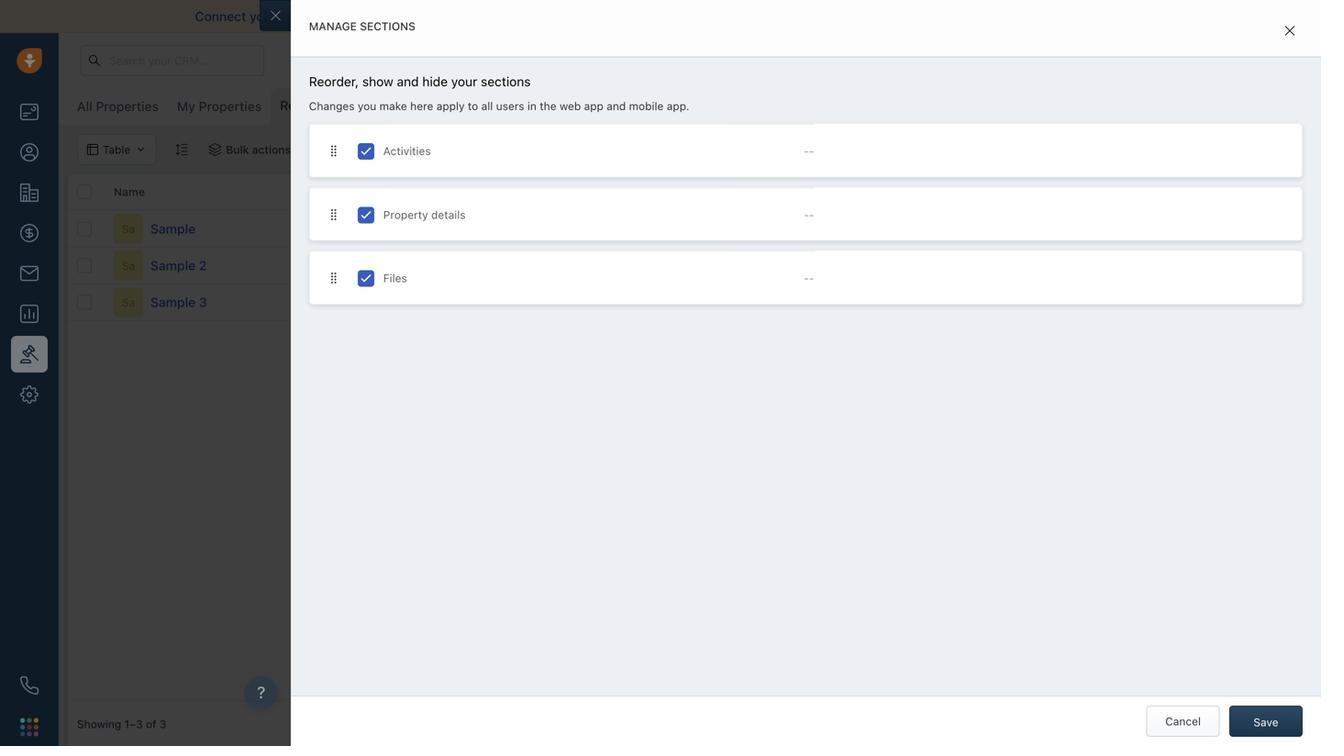 Task type: locate. For each thing, give the bounding box(es) containing it.
updated at
[[1032, 185, 1092, 198]]

ui drag handle image
[[328, 145, 339, 158]]

row group containing + click to add
[[472, 211, 1322, 321]]

⌘
[[541, 100, 551, 113]]

dialog containing sample
[[260, 0, 1322, 746]]

3 right 1–3
[[159, 718, 166, 731]]

sa for sample 3
[[122, 296, 135, 309]]

2
[[475, 100, 481, 113], [199, 258, 207, 273]]

2 more...
[[475, 100, 522, 113]]

0 horizontal spatial by
[[802, 185, 816, 198]]

sa left sample 3 link
[[122, 296, 135, 309]]

seconds
[[651, 223, 694, 235], [1064, 223, 1107, 235], [651, 296, 694, 309], [1064, 296, 1107, 309]]

and down click to add
[[397, 74, 419, 89]]

3 inside recently imported 3
[[400, 99, 408, 112]]

row group
[[68, 211, 472, 321], [472, 211, 1322, 321]]

1 ui drag handle image from the top
[[328, 208, 339, 221]]

of right 1–3
[[146, 718, 156, 731]]

to
[[330, 9, 343, 24], [421, 58, 432, 71], [468, 100, 478, 112], [520, 223, 530, 235], [520, 296, 530, 309]]

all
[[77, 99, 92, 114]]

1 vertical spatial files
[[383, 272, 407, 285]]

applied
[[371, 143, 410, 156]]

o
[[554, 100, 563, 113]]

2 sa from the top
[[122, 259, 135, 272]]

0 vertical spatial 2
[[475, 100, 481, 113]]

3
[[400, 99, 408, 112], [199, 295, 207, 310], [159, 718, 166, 731]]

my properties
[[177, 99, 262, 114]]

1 sa from the top
[[122, 223, 135, 235]]

press space to select this row. row containing sample 3
[[68, 285, 472, 321]]

recently imported 3
[[280, 98, 408, 113]]

updated
[[894, 185, 940, 198], [1032, 185, 1078, 198]]

sample for sample 3
[[151, 295, 196, 310]]

2 vertical spatial 3
[[159, 718, 166, 731]]

grid
[[68, 173, 1322, 702]]

0 vertical spatial + click to add
[[481, 223, 553, 235]]

1 horizontal spatial updated
[[1032, 185, 1078, 198]]

1 vertical spatial of
[[146, 718, 156, 731]]

file
[[510, 106, 526, 119], [1277, 167, 1293, 180]]

0 horizontal spatial created
[[619, 185, 662, 198]]

1 horizontal spatial 2
[[475, 100, 481, 113]]

3 sa from the top
[[122, 296, 135, 309]]

at for created at
[[665, 185, 675, 198]]

1 horizontal spatial add file
[[1254, 167, 1293, 180]]

2-
[[548, 9, 562, 24]]

created by
[[756, 185, 816, 198]]

3 cell from the top
[[1298, 285, 1322, 320]]

by for updated by
[[943, 185, 957, 198]]

in inside reorder, show and hide your sections dialog
[[528, 100, 537, 112]]

2 ui drag handle image from the top
[[328, 272, 339, 285]]

press space to select this row. row
[[68, 211, 472, 248], [472, 211, 1322, 248], [68, 248, 472, 285], [472, 248, 1322, 285], [68, 285, 472, 321], [472, 285, 1322, 321]]

reorder, show and hide your sections
[[309, 74, 531, 89]]

connect
[[195, 9, 246, 24]]

1 vertical spatial ui drag handle image
[[328, 272, 339, 285]]

1 vertical spatial in
[[528, 100, 537, 112]]

connect your mailbox to improve deliverability and enable 2-way sync of email conversations.
[[195, 9, 761, 24]]

2 + click to add from the top
[[481, 296, 553, 309]]

sa for sample
[[122, 223, 135, 235]]

0 vertical spatial sections
[[360, 20, 416, 33]]

owner
[[513, 185, 547, 198]]

0 horizontal spatial at
[[665, 185, 675, 198]]

users
[[496, 100, 525, 112]]

1 vertical spatial file
[[1277, 167, 1293, 180]]

0 vertical spatial your
[[250, 9, 277, 24]]

1 horizontal spatial at
[[1081, 185, 1092, 198]]

details
[[431, 208, 466, 221]]

conversations.
[[672, 9, 761, 24]]

1 horizontal spatial created
[[756, 185, 800, 198]]

0 horizontal spatial properties
[[96, 99, 159, 114]]

0 horizontal spatial 2
[[199, 258, 207, 273]]

1 + click to add from the top
[[481, 223, 553, 235]]

2 vertical spatial sa
[[122, 296, 135, 309]]

sa
[[122, 223, 135, 235], [122, 259, 135, 272], [122, 296, 135, 309]]

sa left sample 2 link in the left of the page
[[122, 259, 135, 272]]

explore plans link
[[975, 49, 1066, 71]]

properties for all properties
[[96, 99, 159, 114]]

my properties button
[[168, 88, 271, 125], [177, 99, 262, 114]]

0 vertical spatial and
[[479, 9, 501, 24]]

1 vertical spatial 3
[[199, 295, 207, 310]]

2 left all
[[475, 100, 481, 113]]

your up apply in the top left of the page
[[451, 74, 478, 89]]

3 down sample 2 link in the left of the page
[[199, 295, 207, 310]]

your left mailbox
[[250, 9, 277, 24]]

sa down name
[[122, 223, 135, 235]]

a
[[619, 223, 626, 235], [1032, 223, 1039, 235], [619, 296, 626, 309], [1032, 296, 1039, 309]]

ago
[[698, 223, 717, 235], [1111, 223, 1130, 235], [698, 296, 717, 309], [1111, 296, 1130, 309]]

1 by from the left
[[802, 185, 816, 198]]

sample down the 'sample' "link"
[[151, 258, 196, 273]]

properties
[[96, 99, 159, 114], [199, 99, 262, 114]]

1 vertical spatial cell
[[1298, 248, 1322, 284]]

you
[[358, 100, 377, 112]]

click
[[393, 58, 418, 71], [491, 223, 517, 235], [491, 296, 517, 309]]

changes you make here apply to all users in the web app and mobile app.
[[309, 100, 690, 112]]

0 vertical spatial add file button
[[459, 97, 536, 128]]

1 vertical spatial add file button
[[1226, 158, 1303, 189]]

sample 2
[[151, 258, 207, 273]]

0 horizontal spatial of
[[146, 718, 156, 731]]

1 at from the left
[[665, 185, 675, 198]]

what's new image
[[1190, 53, 1203, 66]]

1 horizontal spatial your
[[451, 74, 478, 89]]

in
[[903, 54, 911, 66], [528, 100, 537, 112]]

add file
[[486, 106, 526, 119], [1254, 167, 1293, 180]]

connect your mailbox link
[[195, 9, 330, 24]]

2 vertical spatial and
[[607, 100, 626, 112]]

here
[[410, 100, 434, 112]]

2 properties from the left
[[199, 99, 262, 114]]

press space to select this row. row containing john smith
[[472, 285, 1322, 321]]

1 vertical spatial add
[[1254, 167, 1274, 180]]

explore plans
[[985, 54, 1056, 67]]

1 created from the left
[[619, 185, 662, 198]]

3 left 'here'
[[400, 99, 408, 112]]

1 updated from the left
[[894, 185, 940, 198]]

-
[[804, 145, 809, 158], [809, 145, 815, 158], [804, 208, 809, 221], [809, 208, 815, 221], [894, 223, 899, 235], [899, 223, 904, 235], [1169, 223, 1174, 235], [1174, 223, 1180, 235], [804, 272, 809, 285], [809, 272, 815, 285], [894, 296, 899, 309], [899, 296, 904, 309], [1169, 296, 1174, 309], [1174, 296, 1180, 309]]

sample
[[377, 21, 433, 41], [151, 221, 196, 236], [151, 258, 196, 273], [151, 295, 196, 310]]

sections
[[360, 20, 416, 33], [481, 74, 531, 89]]

sync
[[589, 9, 618, 24]]

showing
[[77, 718, 121, 731]]

sample down sample 2 link in the left of the page
[[151, 295, 196, 310]]

1 horizontal spatial sections
[[481, 74, 531, 89]]

property details
[[383, 208, 466, 221]]

1 vertical spatial sections
[[481, 74, 531, 89]]

cell
[[1298, 211, 1322, 247], [1298, 248, 1322, 284], [1298, 285, 1322, 320]]

ui drag handle image for files
[[328, 272, 339, 285]]

0 horizontal spatial in
[[528, 100, 537, 112]]

0 vertical spatial +
[[481, 223, 488, 235]]

1 cell from the top
[[1298, 211, 1322, 247]]

actions
[[252, 143, 291, 156]]

and left enable
[[479, 9, 501, 24]]

+ click to add
[[481, 223, 553, 235], [481, 296, 553, 309]]

2 vertical spatial cell
[[1298, 285, 1322, 320]]

1 horizontal spatial properties
[[199, 99, 262, 114]]

1 vertical spatial 2
[[199, 258, 207, 273]]

app.
[[667, 100, 690, 112]]

2 at from the left
[[1081, 185, 1092, 198]]

note
[[1210, 185, 1234, 198]]

my
[[177, 99, 195, 114]]

0 vertical spatial add
[[486, 106, 507, 119]]

2 by from the left
[[943, 185, 957, 198]]

0 horizontal spatial add file
[[486, 106, 526, 119]]

email
[[637, 9, 669, 24]]

+ click to add for 'press space to select this row.' row containing + click to add
[[481, 223, 553, 235]]

way
[[562, 9, 586, 24]]

1 properties from the left
[[96, 99, 159, 114]]

2 up sample 3
[[199, 258, 207, 273]]

your trial ends in 21 days
[[830, 54, 950, 66]]

1 vertical spatial + click to add
[[481, 296, 553, 309]]

+
[[481, 223, 488, 235], [481, 296, 488, 309]]

0 horizontal spatial updated
[[894, 185, 940, 198]]

add
[[486, 106, 507, 119], [1254, 167, 1274, 180]]

1 vertical spatial your
[[451, 74, 478, 89]]

of
[[621, 9, 633, 24], [146, 718, 156, 731]]

2 created from the left
[[756, 185, 800, 198]]

0 horizontal spatial file
[[510, 106, 526, 119]]

0 horizontal spatial add file button
[[459, 97, 536, 128]]

properties image
[[20, 345, 39, 363]]

created
[[619, 185, 662, 198], [756, 185, 800, 198]]

2 row group from the left
[[472, 211, 1322, 321]]

2 vertical spatial add
[[533, 296, 553, 309]]

and right app
[[607, 100, 626, 112]]

of right sync
[[621, 9, 633, 24]]

row group containing sample
[[68, 211, 472, 321]]

1 horizontal spatial in
[[903, 54, 911, 66]]

all
[[482, 100, 493, 112]]

0 vertical spatial ui drag handle image
[[328, 208, 339, 221]]

1 horizontal spatial file
[[1277, 167, 1293, 180]]

in left 21
[[903, 54, 911, 66]]

2 updated from the left
[[1032, 185, 1078, 198]]

sample for sample 2
[[151, 258, 196, 273]]

0 vertical spatial file
[[510, 106, 526, 119]]

1 vertical spatial add file
[[1254, 167, 1293, 180]]

properties up bulk
[[199, 99, 262, 114]]

files down applied
[[373, 157, 408, 176]]

web
[[560, 100, 581, 112]]

files
[[373, 157, 408, 176], [383, 272, 407, 285]]

reorder, show and hide your sections dialog
[[291, 0, 1322, 746]]

show
[[362, 74, 393, 89]]

0 vertical spatial 3
[[400, 99, 408, 112]]

add for 'press space to select this row.' row containing + click to add
[[533, 223, 553, 235]]

0 vertical spatial click
[[393, 58, 418, 71]]

dialog
[[260, 0, 1322, 746]]

1 horizontal spatial add file button
[[1226, 158, 1303, 189]]

container_wx8msf4aqz5i3rn1 image
[[209, 143, 221, 156]]

0 vertical spatial sa
[[122, 223, 135, 235]]

1 vertical spatial +
[[481, 296, 488, 309]]

0 vertical spatial of
[[621, 9, 633, 24]]

improve
[[346, 9, 394, 24]]

1 vertical spatial sa
[[122, 259, 135, 272]]

cancel
[[1166, 715, 1201, 728]]

ui drag handle image
[[328, 208, 339, 221], [328, 272, 339, 285]]

in left ⌘
[[528, 100, 537, 112]]

0 vertical spatial in
[[903, 54, 911, 66]]

files down "property"
[[383, 272, 407, 285]]

cell for 'press space to select this row.' row containing + click to add
[[1298, 211, 1322, 247]]

0 vertical spatial add
[[435, 58, 454, 71]]

recent
[[1169, 185, 1207, 198]]

sections up the users
[[481, 74, 531, 89]]

created for created by
[[756, 185, 800, 198]]

activities
[[383, 145, 431, 158]]

a few seconds ago
[[619, 223, 717, 235], [1032, 223, 1130, 235], [619, 296, 717, 309], [1032, 296, 1130, 309]]

properties for my properties
[[199, 99, 262, 114]]

sample up click to add
[[377, 21, 433, 41]]

manage
[[309, 20, 357, 33]]

1 filter applied
[[335, 143, 410, 156]]

grid containing sample
[[68, 173, 1322, 702]]

enable
[[504, 9, 545, 24]]

0 vertical spatial cell
[[1298, 211, 1322, 247]]

sections up click to add
[[360, 20, 416, 33]]

1 vertical spatial and
[[397, 74, 419, 89]]

2 horizontal spatial 3
[[400, 99, 408, 112]]

properties right all
[[96, 99, 159, 114]]

sample up sample 2
[[151, 221, 196, 236]]

1 row group from the left
[[68, 211, 472, 321]]

1 horizontal spatial 3
[[199, 295, 207, 310]]

1 vertical spatial add
[[533, 223, 553, 235]]

1 horizontal spatial by
[[943, 185, 957, 198]]



Task type: describe. For each thing, give the bounding box(es) containing it.
ui drag handle image for property details
[[328, 208, 339, 221]]

2 inside 'press space to select this row.' row
[[199, 258, 207, 273]]

sample 3 link
[[151, 293, 207, 312]]

add for 'press space to select this row.' row containing john smith
[[533, 296, 553, 309]]

explore
[[985, 54, 1025, 67]]

files inside reorder, show and hide your sections dialog
[[383, 272, 407, 285]]

mobile
[[629, 100, 664, 112]]

sales
[[481, 185, 510, 198]]

created at
[[619, 185, 675, 198]]

name row
[[68, 174, 472, 211]]

deliverability
[[398, 9, 475, 24]]

add inside dialog
[[435, 58, 454, 71]]

phone image
[[20, 676, 39, 695]]

john smith
[[756, 294, 815, 307]]

1 horizontal spatial of
[[621, 9, 633, 24]]

updated by
[[894, 185, 957, 198]]

Search your CRM... text field
[[81, 45, 264, 76]]

sample inside dialog
[[377, 21, 433, 41]]

john
[[756, 294, 782, 307]]

make
[[380, 100, 407, 112]]

2 + from the top
[[481, 296, 488, 309]]

⌘ o
[[541, 100, 563, 113]]

1 horizontal spatial and
[[479, 9, 501, 24]]

2 cell from the top
[[1298, 248, 1322, 284]]

at for updated at
[[1081, 185, 1092, 198]]

bulk
[[226, 143, 249, 156]]

sa for sample 2
[[122, 259, 135, 272]]

manage sections
[[309, 20, 416, 33]]

sales owner
[[481, 185, 547, 198]]

trial
[[855, 54, 874, 66]]

note
[[405, 106, 430, 119]]

smith
[[785, 294, 815, 307]]

0 horizontal spatial 3
[[159, 718, 166, 731]]

21
[[914, 54, 925, 66]]

1–3
[[124, 718, 143, 731]]

sample 2 link
[[151, 257, 207, 275]]

press space to select this row. row containing sample 2
[[68, 248, 472, 285]]

name
[[114, 185, 145, 198]]

recently imported link
[[280, 96, 391, 115]]

plans
[[1028, 54, 1056, 67]]

updated for updated at
[[1032, 185, 1078, 198]]

1 vertical spatial click
[[491, 223, 517, 235]]

the
[[540, 100, 557, 112]]

app
[[584, 100, 604, 112]]

more...
[[484, 100, 522, 113]]

save button
[[1230, 706, 1303, 737]]

days
[[928, 54, 950, 66]]

imported
[[336, 98, 391, 113]]

2 vertical spatial click
[[491, 296, 517, 309]]

mailbox
[[280, 9, 327, 24]]

1 + from the top
[[481, 223, 488, 235]]

cancel button
[[1147, 706, 1220, 737]]

save
[[1254, 716, 1279, 729]]

press space to select this row. row containing + click to add
[[472, 211, 1322, 248]]

property
[[383, 208, 428, 221]]

sample link
[[151, 220, 196, 238]]

0 horizontal spatial sections
[[360, 20, 416, 33]]

send email image
[[1150, 55, 1163, 67]]

note button
[[378, 97, 440, 128]]

updated for updated by
[[894, 185, 940, 198]]

ends
[[876, 54, 900, 66]]

all properties
[[77, 99, 159, 114]]

filter
[[343, 143, 368, 156]]

john smith link
[[756, 293, 815, 312]]

by for created by
[[802, 185, 816, 198]]

showing 1–3 of 3
[[77, 718, 166, 731]]

1 horizontal spatial add
[[1254, 167, 1274, 180]]

reorder,
[[309, 74, 359, 89]]

2 inside button
[[475, 100, 481, 113]]

+ click to add for 'press space to select this row.' row containing john smith
[[481, 296, 553, 309]]

press space to select this row. row containing sample
[[68, 211, 472, 248]]

0 vertical spatial files
[[373, 157, 408, 176]]

your inside reorder, show and hide your sections dialog
[[451, 74, 478, 89]]

apply
[[437, 100, 465, 112]]

created for created at
[[619, 185, 662, 198]]

recently
[[280, 98, 333, 113]]

sample for the 'sample' "link"
[[151, 221, 196, 236]]

click to add
[[393, 58, 454, 71]]

1 filter applied button
[[303, 134, 422, 165]]

changes
[[309, 100, 355, 112]]

sample 3
[[151, 295, 207, 310]]

0 horizontal spatial add
[[486, 106, 507, 119]]

freshworks switcher image
[[20, 718, 39, 736]]

recent note
[[1169, 185, 1234, 198]]

to inside reorder, show and hide your sections dialog
[[468, 100, 478, 112]]

2 horizontal spatial and
[[607, 100, 626, 112]]

0 vertical spatial add file
[[486, 106, 526, 119]]

2 more... button
[[449, 94, 532, 119]]

1
[[335, 143, 340, 156]]

bulk actions button
[[197, 134, 303, 165]]

cell for 'press space to select this row.' row containing john smith
[[1298, 285, 1322, 320]]

0 horizontal spatial and
[[397, 74, 419, 89]]

bulk actions
[[226, 143, 291, 156]]

phone element
[[11, 667, 48, 704]]

hide
[[423, 74, 448, 89]]

0 horizontal spatial your
[[250, 9, 277, 24]]

your
[[830, 54, 852, 66]]



Task type: vqa. For each thing, say whether or not it's contained in the screenshot.
the bottommost question circled icon
no



